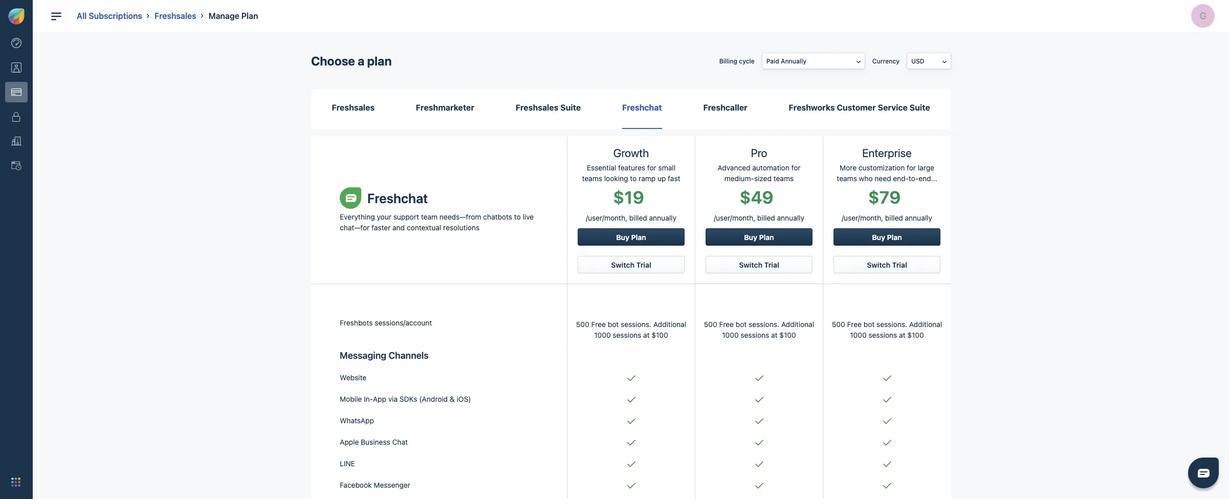 Task type: vqa. For each thing, say whether or not it's contained in the screenshot.
so
no



Task type: locate. For each thing, give the bounding box(es) containing it.
3 billed from the left
[[886, 214, 903, 222]]

paid
[[767, 57, 780, 65]]

1 buy plan from the left
[[616, 233, 646, 242]]

3 teams from the left
[[837, 174, 857, 183]]

0 vertical spatial to
[[630, 174, 637, 183]]

freshmarketer
[[416, 103, 475, 112]]

plan for $79
[[887, 233, 902, 242]]

1 horizontal spatial buy plan
[[744, 233, 774, 242]]

0 horizontal spatial trial
[[637, 261, 652, 269]]

3 switch trial from the left
[[867, 261, 907, 269]]

&
[[450, 395, 455, 404]]

paid annually button
[[763, 53, 865, 69]]

buy plan button for $49
[[706, 229, 813, 246]]

add
[[401, 184, 419, 196]]

buy plan for $79
[[872, 233, 902, 242]]

1 horizontal spatial suite
[[910, 103, 930, 112]]

2 horizontal spatial at
[[899, 331, 906, 340]]

2 switch trial button from the left
[[706, 256, 813, 274]]

buy right quotes,
[[616, 233, 630, 242]]

teams down essential
[[582, 174, 602, 183]]

2 /user/month, from the left
[[714, 214, 756, 222]]

2 horizontal spatial switch
[[867, 261, 891, 269]]

1 horizontal spatial enterprise
[[863, 147, 912, 160]]

2 horizontal spatial buy plan
[[872, 233, 902, 242]]

/user/month, billed annually for $79
[[842, 214, 933, 222]]

0 horizontal spatial switch trial button
[[578, 256, 685, 274]]

2 horizontal spatial sessions
[[869, 331, 898, 340]]

0 horizontal spatial a
[[358, 54, 365, 68]]

2 horizontal spatial 500
[[832, 320, 845, 329]]

to inside helps you build company-branded documents like quotes, proposals, msas and ndas using a rich built-in template editor. manage your catalog pricing and discounts; send accurate quotes to contacts.
[[449, 263, 454, 271]]

sessions
[[613, 331, 642, 340], [741, 331, 770, 340], [869, 331, 898, 340]]

resolutions
[[443, 223, 480, 232]]

users image
[[11, 63, 21, 73]]

your inside everything your support team needs—from chatbots to live chat—for faster and contextual resolutions
[[377, 212, 392, 221]]

0 horizontal spatial free
[[591, 320, 606, 329]]

2 buy plan button from the left
[[706, 229, 813, 246]]

2 trial from the left
[[765, 261, 779, 269]]

buy down "$79"
[[872, 233, 886, 242]]

chat
[[392, 438, 408, 447]]

1 switch trial button from the left
[[578, 256, 685, 274]]

for right automation
[[792, 163, 801, 172]]

for
[[647, 163, 657, 172], [792, 163, 801, 172], [907, 163, 916, 172], [483, 184, 496, 196]]

1 switch trial from the left
[[611, 261, 652, 269]]

customization
[[859, 163, 905, 172]]

freshdesk_messaging_cloud image
[[340, 187, 361, 209]]

subscriptions
[[89, 11, 142, 20]]

paid annually
[[767, 57, 807, 65]]

2 horizontal spatial switch trial button
[[834, 256, 941, 274]]

for up ramp on the right top
[[647, 163, 657, 172]]

plan for $49
[[759, 233, 774, 242]]

add ons available for trial
[[401, 184, 515, 196]]

buy down $49
[[744, 233, 758, 242]]

0 horizontal spatial suite
[[561, 103, 581, 112]]

quotes
[[427, 263, 447, 271]]

1 horizontal spatial annually
[[777, 214, 805, 222]]

a left plan at top
[[358, 54, 365, 68]]

live
[[523, 212, 534, 221]]

1 horizontal spatial buy
[[744, 233, 758, 242]]

billed for $19
[[630, 214, 647, 222]]

accurate
[[571, 256, 596, 263]]

0 vertical spatial your
[[377, 212, 392, 221]]

3 free from the left
[[847, 320, 862, 329]]

your
[[377, 212, 392, 221], [452, 256, 464, 263]]

freshsales image
[[420, 85, 433, 97]]

contextual
[[407, 223, 441, 232]]

enterprise for total
[[420, 127, 460, 137]]

who
[[859, 174, 873, 183]]

/user/month, billed annually down $49
[[714, 214, 805, 222]]

0 horizontal spatial 500 free bot sessions. additional 1000 sessions at $100
[[576, 320, 687, 340]]

billed down $19
[[630, 214, 647, 222]]

enterprise down freshmarketer on the top of page
[[420, 127, 460, 137]]

500 free bot sessions. additional 1000 sessions at $100
[[576, 320, 687, 340], [704, 320, 815, 340], [832, 320, 942, 340]]

all subscriptions
[[77, 11, 142, 20]]

annually down up
[[649, 214, 677, 222]]

2 free from the left
[[719, 320, 734, 329]]

0 horizontal spatial buy plan button
[[578, 229, 685, 246]]

freshsales
[[155, 11, 196, 20], [436, 86, 484, 96], [332, 103, 375, 112], [516, 103, 559, 112]]

everything your support team needs—from chatbots to live chat—for faster and contextual resolutions
[[340, 212, 534, 232]]

/user/month, billed annually down "$79"
[[842, 214, 933, 222]]

and inside everything your support team needs—from chatbots to live chat—for faster and contextual resolutions
[[393, 223, 405, 232]]

trial for $79
[[893, 261, 907, 269]]

1 vertical spatial a
[[525, 248, 528, 256]]

billed for $79
[[886, 214, 903, 222]]

1 horizontal spatial free
[[719, 320, 734, 329]]

1 horizontal spatial switch trial button
[[706, 256, 813, 274]]

to-
[[909, 174, 919, 183]]

quote
[[489, 225, 513, 234]]

annually down pro advanced automation for medium-sized teams $49
[[777, 214, 805, 222]]

1 horizontal spatial sessions
[[741, 331, 770, 340]]

2 horizontal spatial trial
[[893, 261, 907, 269]]

customer
[[837, 103, 876, 112]]

built-
[[543, 248, 558, 256]]

0 horizontal spatial enterprise
[[420, 127, 460, 137]]

1 horizontal spatial sessions.
[[749, 320, 780, 329]]

annually
[[649, 214, 677, 222], [777, 214, 805, 222], [905, 214, 933, 222]]

1 additional from the left
[[654, 320, 687, 329]]

line
[[340, 459, 355, 468]]

teams inside pro advanced automation for medium-sized teams $49
[[774, 174, 794, 183]]

manage down helps in the top of the page
[[427, 256, 450, 263]]

manage right freshsales link
[[209, 11, 239, 20]]

2 horizontal spatial /user/month,
[[842, 214, 884, 222]]

2 horizontal spatial bot
[[864, 320, 875, 329]]

0 horizontal spatial /user/month,
[[586, 214, 628, 222]]

1 500 free bot sessions. additional 1000 sessions at $100 from the left
[[576, 320, 687, 340]]

1 buy from the left
[[616, 233, 630, 242]]

billed for $49
[[758, 214, 775, 222]]

2 vertical spatial to
[[449, 263, 454, 271]]

1 horizontal spatial buy plan button
[[706, 229, 813, 246]]

2 buy from the left
[[744, 233, 758, 242]]

end-
[[893, 174, 909, 183]]

buy plan down $19
[[616, 233, 646, 242]]

1 horizontal spatial additional
[[782, 320, 815, 329]]

freshworks icon image
[[8, 8, 25, 25]]

switch for $49
[[739, 261, 763, 269]]

for inside pro advanced automation for medium-sized teams $49
[[792, 163, 801, 172]]

0 horizontal spatial at
[[643, 331, 650, 340]]

1 vertical spatial to
[[514, 212, 521, 221]]

using
[[507, 248, 523, 256]]

None checkbox
[[414, 227, 422, 235]]

0 horizontal spatial teams
[[582, 174, 602, 183]]

2 500 free bot sessions. additional 1000 sessions at $100 from the left
[[704, 320, 815, 340]]

and down branded
[[511, 256, 522, 263]]

2 horizontal spatial /user/month, billed annually
[[842, 214, 933, 222]]

free
[[591, 320, 606, 329], [719, 320, 734, 329], [847, 320, 862, 329]]

3 500 from the left
[[832, 320, 845, 329]]

1 horizontal spatial $100
[[780, 331, 796, 340]]

1 horizontal spatial /user/month,
[[714, 214, 756, 222]]

1 horizontal spatial to
[[514, 212, 521, 221]]

buy plan down $49
[[744, 233, 774, 242]]

3 /user/month, billed annually from the left
[[842, 214, 933, 222]]

0 horizontal spatial $100
[[652, 331, 668, 340]]

1 horizontal spatial freshchat
[[622, 103, 662, 112]]

profile picture image
[[1192, 4, 1215, 28]]

1 horizontal spatial 500 free bot sessions. additional 1000 sessions at $100
[[704, 320, 815, 340]]

sessions.
[[621, 320, 652, 329], [749, 320, 780, 329], [877, 320, 908, 329]]

2 horizontal spatial buy
[[872, 233, 886, 242]]

0 horizontal spatial bot
[[608, 320, 619, 329]]

2 horizontal spatial additional
[[910, 320, 942, 329]]

buy plan for $19
[[616, 233, 646, 242]]

1 horizontal spatial billed
[[758, 214, 775, 222]]

enterprise for more
[[863, 147, 912, 160]]

buy for $19
[[616, 233, 630, 242]]

0 horizontal spatial and
[[393, 223, 405, 232]]

0 horizontal spatial 1000
[[594, 331, 611, 340]]

switch trial for to
[[611, 261, 652, 269]]

freshchat
[[622, 103, 662, 112], [368, 190, 428, 206]]

messenger
[[374, 481, 410, 490]]

0 horizontal spatial sessions.
[[621, 320, 652, 329]]

1 horizontal spatial teams
[[774, 174, 794, 183]]

2 /user/month, billed annually from the left
[[714, 214, 805, 222]]

teams inside growth essential features for small teams looking to ramp up fast $19
[[582, 174, 602, 183]]

billing cycle
[[720, 57, 755, 65]]

facebook messenger
[[340, 481, 410, 490]]

0 horizontal spatial freshchat
[[368, 190, 428, 206]]

ios)
[[457, 395, 471, 404]]

buy for $79
[[872, 233, 886, 242]]

1 horizontal spatial and
[[477, 248, 488, 256]]

plan
[[241, 11, 258, 20], [631, 233, 646, 242], [759, 233, 774, 242], [887, 233, 902, 242]]

2 suite from the left
[[910, 103, 930, 112]]

freshbots
[[340, 319, 373, 327]]

/user/month, down $19
[[586, 214, 628, 222]]

freshsales link
[[155, 11, 196, 20]]

and down support
[[393, 223, 405, 232]]

audit logs image
[[11, 161, 21, 171]]

1 1000 from the left
[[594, 331, 611, 340]]

0 vertical spatial enterprise
[[420, 127, 460, 137]]

buy plan button up editor.
[[578, 229, 685, 246]]

1 vertical spatial your
[[452, 256, 464, 263]]

annually down to-
[[905, 214, 933, 222]]

1 billed from the left
[[630, 214, 647, 222]]

manage inside helps you build company-branded documents like quotes, proposals, msas and ndas using a rich built-in template editor. manage your catalog pricing and discounts; send accurate quotes to contacts.
[[427, 256, 450, 263]]

buy plan button for $19
[[578, 229, 685, 246]]

3 buy plan from the left
[[872, 233, 902, 242]]

3 trial from the left
[[893, 261, 907, 269]]

3 sessions. from the left
[[877, 320, 908, 329]]

switch trial button
[[578, 256, 685, 274], [706, 256, 813, 274], [834, 256, 941, 274]]

/user/month, for $79
[[842, 214, 884, 222]]

advanced
[[718, 163, 751, 172]]

buy plan button down $49
[[706, 229, 813, 246]]

billed down "$79"
[[886, 214, 903, 222]]

buy plan for $49
[[744, 233, 774, 242]]

switch trial for $49
[[739, 261, 779, 269]]

1 horizontal spatial your
[[452, 256, 464, 263]]

buy plan
[[616, 233, 646, 242], [744, 233, 774, 242], [872, 233, 902, 242]]

0 horizontal spatial billed
[[630, 214, 647, 222]]

for for add
[[483, 184, 496, 196]]

0 horizontal spatial annually
[[649, 214, 677, 222]]

1000
[[594, 331, 611, 340], [722, 331, 739, 340], [850, 331, 867, 340]]

3 $100 from the left
[[908, 331, 924, 340]]

2 horizontal spatial to
[[630, 174, 637, 183]]

0 horizontal spatial /user/month, billed annually
[[586, 214, 677, 222]]

switch
[[611, 261, 635, 269], [739, 261, 763, 269], [867, 261, 891, 269]]

1 500 from the left
[[576, 320, 590, 329]]

1 horizontal spatial manage
[[427, 256, 450, 263]]

for inside more customization for large teams who need end-to-end
[[907, 163, 916, 172]]

3 1000 from the left
[[850, 331, 867, 340]]

0 horizontal spatial additional
[[654, 320, 687, 329]]

a left rich
[[525, 248, 528, 256]]

1 horizontal spatial at
[[771, 331, 778, 340]]

teams down more
[[837, 174, 857, 183]]

1 /user/month, billed annually from the left
[[586, 214, 677, 222]]

0 horizontal spatial buy
[[616, 233, 630, 242]]

2 horizontal spatial billed
[[886, 214, 903, 222]]

freshchat up growth
[[622, 103, 662, 112]]

enterprise up customization
[[863, 147, 912, 160]]

team
[[421, 212, 438, 221]]

/user/month, billed annually for $19
[[586, 214, 677, 222]]

essential
[[587, 163, 616, 172]]

choose a plan
[[311, 54, 392, 68]]

to right quotes
[[449, 263, 454, 271]]

teams inside more customization for large teams who need end-to-end
[[837, 174, 857, 183]]

discounts;
[[523, 256, 553, 263]]

bot
[[608, 320, 619, 329], [736, 320, 747, 329], [864, 320, 875, 329]]

freshchat up support
[[368, 190, 428, 206]]

1 horizontal spatial 1000
[[722, 331, 739, 340]]

switch trial
[[611, 261, 652, 269], [739, 261, 779, 269], [867, 261, 907, 269]]

3 bot from the left
[[864, 320, 875, 329]]

billed down $49
[[758, 214, 775, 222]]

additional
[[654, 320, 687, 329], [782, 320, 815, 329], [910, 320, 942, 329]]

for inside growth essential features for small teams looking to ramp up fast $19
[[647, 163, 657, 172]]

buy plan down "$79"
[[872, 233, 902, 242]]

/user/month, for $49
[[714, 214, 756, 222]]

my subscriptions image
[[11, 87, 21, 97]]

billed
[[630, 214, 647, 222], [758, 214, 775, 222], [886, 214, 903, 222]]

teams down automation
[[774, 174, 794, 183]]

your down build
[[452, 256, 464, 263]]

proposals,
[[427, 248, 457, 256]]

your up faster
[[377, 212, 392, 221]]

2 annually from the left
[[777, 214, 805, 222]]

2 switch from the left
[[739, 261, 763, 269]]

2 horizontal spatial 500 free bot sessions. additional 1000 sessions at $100
[[832, 320, 942, 340]]

0 horizontal spatial 500
[[576, 320, 590, 329]]

icon/check big image
[[627, 375, 636, 382], [755, 375, 763, 382], [883, 375, 891, 382], [627, 397, 636, 403], [755, 397, 763, 403], [883, 397, 891, 403], [627, 418, 636, 425], [755, 418, 763, 425], [883, 418, 891, 425], [627, 440, 636, 446], [755, 440, 763, 446], [883, 440, 891, 446], [627, 461, 636, 468], [755, 461, 763, 468], [883, 461, 891, 468], [627, 483, 636, 489], [755, 483, 763, 489], [883, 483, 891, 489]]

switch trial button for $49
[[706, 256, 813, 274]]

None text field
[[505, 127, 536, 143]]

pro
[[751, 147, 768, 160]]

2 horizontal spatial free
[[847, 320, 862, 329]]

3 additional from the left
[[910, 320, 942, 329]]

0 horizontal spatial your
[[377, 212, 392, 221]]

2 horizontal spatial annually
[[905, 214, 933, 222]]

trial for $19
[[637, 261, 652, 269]]

0 horizontal spatial manage
[[209, 11, 239, 20]]

plan for $19
[[631, 233, 646, 242]]

2 1000 from the left
[[722, 331, 739, 340]]

1 horizontal spatial /user/month, billed annually
[[714, 214, 805, 222]]

1 switch from the left
[[611, 261, 635, 269]]

1 annually from the left
[[649, 214, 677, 222]]

/user/month, down $49
[[714, 214, 756, 222]]

buy for $49
[[744, 233, 758, 242]]

freshworks switcher image
[[11, 478, 20, 487]]

to left live
[[514, 212, 521, 221]]

fast
[[668, 174, 681, 183]]

2 billed from the left
[[758, 214, 775, 222]]

0 horizontal spatial sessions
[[613, 331, 642, 340]]

3 /user/month, from the left
[[842, 214, 884, 222]]

for up to-
[[907, 163, 916, 172]]

for left trial
[[483, 184, 496, 196]]

2 $100 from the left
[[780, 331, 796, 340]]

2 horizontal spatial teams
[[837, 174, 857, 183]]

plan
[[367, 54, 392, 68]]

1 horizontal spatial trial
[[765, 261, 779, 269]]

1 horizontal spatial a
[[525, 248, 528, 256]]

1 horizontal spatial switch trial
[[739, 261, 779, 269]]

1 horizontal spatial switch
[[739, 261, 763, 269]]

0 horizontal spatial to
[[449, 263, 454, 271]]

1 vertical spatial enterprise
[[863, 147, 912, 160]]

apple business chat
[[340, 438, 408, 447]]

chatbots
[[483, 212, 512, 221]]

quotes,
[[574, 240, 596, 248]]

2 horizontal spatial buy plan button
[[834, 229, 941, 246]]

0 horizontal spatial buy plan
[[616, 233, 646, 242]]

1 horizontal spatial 500
[[704, 320, 718, 329]]

annually for $19
[[649, 214, 677, 222]]

0 horizontal spatial switch
[[611, 261, 635, 269]]

billing
[[720, 57, 738, 65]]

0 vertical spatial a
[[358, 54, 365, 68]]

2 horizontal spatial sessions.
[[877, 320, 908, 329]]

price
[[467, 225, 487, 234]]

1 trial from the left
[[637, 261, 652, 269]]

buy plan button down "$79"
[[834, 229, 941, 246]]

2 switch trial from the left
[[739, 261, 779, 269]]

0 horizontal spatial switch trial
[[611, 261, 652, 269]]

/user/month, down "$79"
[[842, 214, 884, 222]]

2 sessions. from the left
[[749, 320, 780, 329]]

0 vertical spatial freshchat
[[622, 103, 662, 112]]

template
[[565, 248, 590, 256]]

3 annually from the left
[[905, 214, 933, 222]]

annually for $79
[[905, 214, 933, 222]]

freshworks customer service suite
[[789, 103, 930, 112]]

1 teams from the left
[[582, 174, 602, 183]]

2 horizontal spatial 1000
[[850, 331, 867, 340]]

business
[[361, 438, 390, 447]]

to down 'features'
[[630, 174, 637, 183]]

pro advanced automation for medium-sized teams $49
[[718, 147, 803, 208]]

2 buy plan from the left
[[744, 233, 774, 242]]

1 /user/month, from the left
[[586, 214, 628, 222]]

apple
[[340, 438, 359, 447]]

company-
[[473, 240, 503, 248]]

1 vertical spatial freshchat
[[368, 190, 428, 206]]

1 sessions from the left
[[613, 331, 642, 340]]

faster
[[372, 223, 391, 232]]

enterprise
[[420, 127, 460, 137], [863, 147, 912, 160]]

2 horizontal spatial $100
[[908, 331, 924, 340]]

2 teams from the left
[[774, 174, 794, 183]]

1 horizontal spatial bot
[[736, 320, 747, 329]]

1 vertical spatial manage
[[427, 256, 450, 263]]

1 buy plan button from the left
[[578, 229, 685, 246]]

and left ndas
[[477, 248, 488, 256]]

security image
[[11, 112, 21, 122]]

3 buy plan button from the left
[[834, 229, 941, 246]]

2 horizontal spatial switch trial
[[867, 261, 907, 269]]

in
[[558, 248, 563, 256]]

3 buy from the left
[[872, 233, 886, 242]]

/user/month, billed annually down $19
[[586, 214, 677, 222]]



Task type: describe. For each thing, give the bounding box(es) containing it.
3 switch from the left
[[867, 261, 891, 269]]

freshcaller
[[704, 103, 748, 112]]

usd button
[[908, 53, 951, 69]]

0 vertical spatial manage
[[209, 11, 239, 20]]

configure price quote (cpq)
[[427, 225, 538, 234]]

for for pro
[[792, 163, 801, 172]]

ndas
[[490, 248, 506, 256]]

to inside everything your support team needs—from chatbots to live chat—for faster and contextual resolutions
[[514, 212, 521, 221]]

(cpq)
[[515, 225, 538, 234]]

sized
[[755, 174, 772, 183]]

via
[[388, 395, 398, 404]]

and for ndas
[[477, 248, 488, 256]]

mobile in-app via sdks (android & ios)
[[340, 395, 471, 404]]

sessions/account
[[375, 319, 432, 327]]

1 $100 from the left
[[652, 331, 668, 340]]

helps you build company-branded documents like quotes, proposals, msas and ndas using a rich built-in template editor. manage your catalog pricing and discounts; send accurate quotes to contacts.
[[427, 240, 610, 271]]

1 at from the left
[[643, 331, 650, 340]]

in-
[[364, 395, 373, 404]]

documents
[[528, 240, 561, 248]]

freshsales suite
[[516, 103, 581, 112]]

2 bot from the left
[[736, 320, 747, 329]]

manage plan
[[209, 11, 258, 20]]

you
[[445, 240, 456, 248]]

cycle
[[739, 57, 755, 65]]

1 free from the left
[[591, 320, 606, 329]]

currency
[[873, 57, 900, 65]]

all
[[77, 11, 87, 20]]

medium-
[[725, 174, 755, 183]]

website
[[340, 373, 367, 382]]

looking
[[604, 174, 628, 183]]

annually for $49
[[777, 214, 805, 222]]

...
[[931, 174, 938, 183]]

growth
[[614, 147, 649, 160]]

3 sessions from the left
[[869, 331, 898, 340]]

total
[[504, 114, 524, 122]]

usd
[[912, 57, 925, 65]]

features
[[618, 163, 646, 172]]

3 500 free bot sessions. additional 1000 sessions at $100 from the left
[[832, 320, 942, 340]]

2 at from the left
[[771, 331, 778, 340]]

1 suite from the left
[[561, 103, 581, 112]]

2 horizontal spatial and
[[511, 256, 522, 263]]

channels
[[389, 350, 429, 361]]

users
[[526, 114, 547, 122]]

rich
[[530, 248, 541, 256]]

$79
[[869, 187, 901, 208]]

like
[[562, 240, 572, 248]]

support
[[393, 212, 419, 221]]

buy plan button for $79
[[834, 229, 941, 246]]

configure
[[427, 225, 465, 234]]

contacts.
[[456, 263, 483, 271]]

sdks
[[400, 395, 417, 404]]

service
[[878, 103, 908, 112]]

whatsapp
[[340, 416, 374, 425]]

trial
[[498, 184, 515, 196]]

app
[[373, 395, 386, 404]]

your inside helps you build company-branded documents like quotes, proposals, msas and ndas using a rich built-in template editor. manage your catalog pricing and discounts; send accurate quotes to contacts.
[[452, 256, 464, 263]]

chat—for
[[340, 223, 370, 232]]

catalog
[[466, 256, 488, 263]]

2 sessions from the left
[[741, 331, 770, 340]]

automation
[[753, 163, 790, 172]]

all subscriptions link
[[77, 11, 142, 20]]

switch trial button for to
[[578, 256, 685, 274]]

2 additional from the left
[[782, 320, 815, 329]]

trial for $49
[[765, 261, 779, 269]]

up
[[658, 174, 666, 183]]

/user/month, billed annually for $49
[[714, 214, 805, 222]]

needs—from
[[440, 212, 481, 221]]

more customization for large teams who need end-to-end
[[837, 163, 937, 183]]

$19
[[613, 187, 644, 208]]

organization image
[[11, 136, 21, 146]]

1 sessions. from the left
[[621, 320, 652, 329]]

1 bot from the left
[[608, 320, 619, 329]]

a inside helps you build company-branded documents like quotes, proposals, msas and ndas using a rich built-in template editor. manage your catalog pricing and discounts; send accurate quotes to contacts.
[[525, 248, 528, 256]]

ramp
[[639, 174, 656, 183]]

annually
[[781, 57, 807, 65]]

messaging
[[340, 350, 387, 361]]

switch for to
[[611, 261, 635, 269]]

facebook
[[340, 481, 372, 490]]

build
[[457, 240, 472, 248]]

(android
[[419, 395, 448, 404]]

and for contextual
[[393, 223, 405, 232]]

end
[[919, 174, 931, 183]]

available
[[442, 184, 481, 196]]

neo admin center image
[[11, 38, 21, 48]]

$49
[[740, 187, 774, 208]]

mobile
[[340, 395, 362, 404]]

everything
[[340, 212, 375, 221]]

more
[[840, 163, 857, 172]]

editor.
[[592, 248, 610, 256]]

2 500 from the left
[[704, 320, 718, 329]]

/user/month, for $19
[[586, 214, 628, 222]]

send
[[555, 256, 569, 263]]

branded
[[503, 240, 527, 248]]

growth essential features for small teams looking to ramp up fast $19
[[582, 147, 681, 208]]

3 at from the left
[[899, 331, 906, 340]]

helps
[[427, 240, 444, 248]]

for for growth
[[647, 163, 657, 172]]

ons
[[421, 184, 440, 196]]

freshbots sessions/account
[[340, 319, 432, 327]]

freshworks
[[789, 103, 835, 112]]

3 switch trial button from the left
[[834, 256, 941, 274]]

msas
[[459, 248, 475, 256]]

to inside growth essential features for small teams looking to ramp up fast $19
[[630, 174, 637, 183]]



